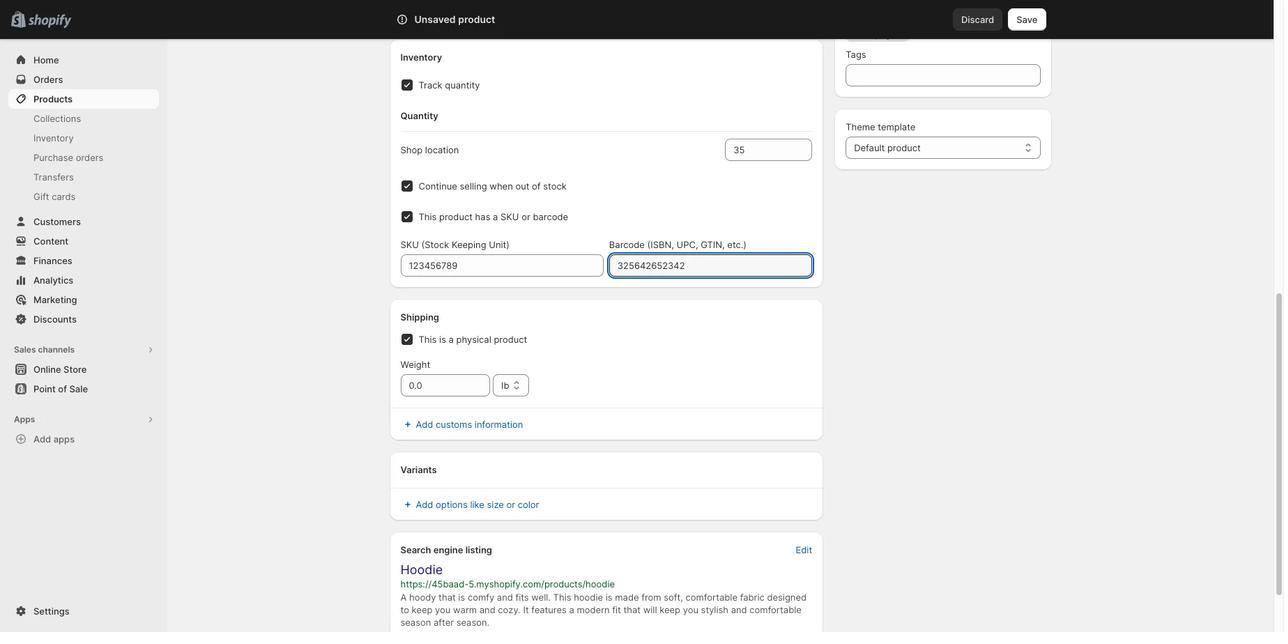Task type: locate. For each thing, give the bounding box(es) containing it.
1 vertical spatial search
[[401, 545, 431, 556]]

0 horizontal spatial inventory
[[33, 132, 74, 144]]

lb
[[502, 380, 509, 391]]

1 horizontal spatial or
[[522, 211, 530, 222]]

and down comfy in the bottom of the page
[[480, 605, 496, 616]]

well.
[[532, 592, 551, 603]]

inventory up the track
[[401, 52, 442, 63]]

or left barcode
[[522, 211, 530, 222]]

point of sale
[[33, 384, 88, 395]]

add left customs
[[416, 419, 433, 430]]

and
[[497, 592, 513, 603], [480, 605, 496, 616], [731, 605, 747, 616]]

1 vertical spatial a
[[449, 334, 454, 345]]

content
[[33, 236, 68, 247]]

fits
[[516, 592, 529, 603]]

this
[[419, 211, 437, 222], [419, 334, 437, 345], [553, 592, 571, 603]]

comfortable up the 'stylish'
[[686, 592, 738, 603]]

inventory
[[401, 52, 442, 63], [33, 132, 74, 144]]

this up features
[[553, 592, 571, 603]]

a inside hoodie https://45baad-5.myshopify.com/products/hoodie a hoody that is comfy and fits well. this hoodie is made from soft, comfortable fabric designed to keep you warm and cozy. it features a modern fit that will keep you stylish and comfortable season after season.
[[569, 605, 574, 616]]

point of sale button
[[0, 379, 167, 399]]

that down https://45baad-
[[439, 592, 456, 603]]

0 horizontal spatial home
[[33, 54, 59, 66]]

home up tags
[[850, 29, 874, 40]]

product left has
[[439, 211, 473, 222]]

2 vertical spatial add
[[416, 499, 433, 510]]

online store link
[[8, 360, 159, 379]]

marketing
[[33, 294, 77, 305]]

comfy
[[468, 592, 495, 603]]

page
[[876, 29, 896, 40]]

1 vertical spatial add
[[33, 434, 51, 445]]

hoody
[[409, 592, 436, 603]]

shop
[[401, 144, 423, 156]]

1 horizontal spatial a
[[493, 211, 498, 222]]

0 horizontal spatial keep
[[412, 605, 433, 616]]

and down fabric
[[731, 605, 747, 616]]

1 horizontal spatial home
[[850, 29, 874, 40]]

add
[[416, 419, 433, 430], [33, 434, 51, 445], [416, 499, 433, 510]]

you up after
[[435, 605, 451, 616]]

add inside 'button'
[[416, 419, 433, 430]]

0 vertical spatial this
[[419, 211, 437, 222]]

add customs information button
[[392, 415, 821, 434]]

store
[[64, 364, 87, 375]]

discounts
[[33, 314, 77, 325]]

inventory up the purchase
[[33, 132, 74, 144]]

1 horizontal spatial of
[[532, 181, 541, 192]]

sku right has
[[501, 211, 519, 222]]

quantity
[[401, 110, 438, 121]]

season
[[401, 617, 431, 628]]

you down soft,
[[683, 605, 699, 616]]

transfers link
[[8, 167, 159, 187]]

theme template
[[846, 121, 916, 132]]

home link
[[8, 50, 159, 70]]

None number field
[[725, 139, 792, 161]]

barcode (isbn, upc, gtin, etc.)
[[609, 239, 747, 250]]

1 vertical spatial or
[[507, 499, 515, 510]]

size
[[487, 499, 504, 510]]

sku left (stock
[[401, 239, 419, 250]]

that
[[439, 592, 456, 603], [624, 605, 641, 616]]

is up fit
[[606, 592, 613, 603]]

of right out
[[532, 181, 541, 192]]

a left physical
[[449, 334, 454, 345]]

barcode
[[609, 239, 645, 250]]

gtin,
[[701, 239, 725, 250]]

this for this is a physical product
[[419, 334, 437, 345]]

analytics
[[33, 275, 73, 286]]

etc.)
[[728, 239, 747, 250]]

2 you from the left
[[683, 605, 699, 616]]

of inside button
[[58, 384, 67, 395]]

quantity
[[445, 79, 480, 91]]

continue
[[419, 181, 457, 192]]

search button
[[435, 8, 839, 31]]

0 vertical spatial comfortable
[[686, 592, 738, 603]]

1 vertical spatial of
[[58, 384, 67, 395]]

will
[[643, 605, 657, 616]]

1 horizontal spatial you
[[683, 605, 699, 616]]

comfortable
[[686, 592, 738, 603], [750, 605, 802, 616]]

add options like size or color button
[[392, 495, 548, 515]]

search right unsaved
[[458, 14, 488, 25]]

orders link
[[8, 70, 159, 89]]

features
[[532, 605, 567, 616]]

0 horizontal spatial search
[[401, 545, 431, 556]]

this product has a sku or barcode
[[419, 211, 568, 222]]

home up the orders
[[33, 54, 59, 66]]

and up cozy.
[[497, 592, 513, 603]]

search for search engine listing
[[401, 545, 431, 556]]

sales channels button
[[8, 340, 159, 360]]

keep down soft,
[[660, 605, 681, 616]]

default
[[854, 142, 885, 153]]

a
[[493, 211, 498, 222], [449, 334, 454, 345], [569, 605, 574, 616]]

1 vertical spatial inventory
[[33, 132, 74, 144]]

track quantity
[[419, 79, 480, 91]]

keep down 'hoody'
[[412, 605, 433, 616]]

of left sale
[[58, 384, 67, 395]]

after
[[434, 617, 454, 628]]

1 vertical spatial sku
[[401, 239, 419, 250]]

content link
[[8, 232, 159, 251]]

upc,
[[677, 239, 698, 250]]

to
[[401, 605, 409, 616]]

product right unsaved
[[458, 13, 495, 25]]

0 horizontal spatial or
[[507, 499, 515, 510]]

sku
[[501, 211, 519, 222], [401, 239, 419, 250]]

Barcode (ISBN, UPC, GTIN, etc.) text field
[[609, 255, 813, 277]]

0 vertical spatial inventory
[[401, 52, 442, 63]]

purchase orders link
[[8, 148, 159, 167]]

0 vertical spatial add
[[416, 419, 433, 430]]

search up hoodie in the bottom left of the page
[[401, 545, 431, 556]]

selling
[[460, 181, 487, 192]]

0 vertical spatial that
[[439, 592, 456, 603]]

cozy.
[[498, 605, 521, 616]]

add options like size or color
[[416, 499, 539, 510]]

this up (stock
[[419, 211, 437, 222]]

add left apps
[[33, 434, 51, 445]]

warm
[[453, 605, 477, 616]]

0 horizontal spatial you
[[435, 605, 451, 616]]

2 vertical spatial this
[[553, 592, 571, 603]]

1 horizontal spatial keep
[[660, 605, 681, 616]]

default product
[[854, 142, 921, 153]]

online store
[[33, 364, 87, 375]]

0 horizontal spatial of
[[58, 384, 67, 395]]

add left the options
[[416, 499, 433, 510]]

online store button
[[0, 360, 167, 379]]

of
[[532, 181, 541, 192], [58, 384, 67, 395]]

engine
[[434, 545, 463, 556]]

edit button
[[788, 540, 821, 560]]

is left physical
[[439, 334, 446, 345]]

(isbn,
[[648, 239, 674, 250]]

1 vertical spatial that
[[624, 605, 641, 616]]

collections link
[[8, 109, 159, 128]]

this down the shipping
[[419, 334, 437, 345]]

a right has
[[493, 211, 498, 222]]

1 vertical spatial home
[[33, 54, 59, 66]]

hoodie https://45baad-5.myshopify.com/products/hoodie a hoody that is comfy and fits well. this hoodie is made from soft, comfortable fabric designed to keep you warm and cozy. it features a modern fit that will keep you stylish and comfortable season after season.
[[401, 563, 807, 628]]

transfers
[[33, 172, 74, 183]]

comfortable down designed
[[750, 605, 802, 616]]

0 vertical spatial home
[[850, 29, 874, 40]]

2 vertical spatial a
[[569, 605, 574, 616]]

product
[[458, 13, 495, 25], [888, 142, 921, 153], [439, 211, 473, 222], [494, 334, 527, 345]]

search inside search button
[[458, 14, 488, 25]]

shopify image
[[28, 14, 71, 28]]

search engine listing
[[401, 545, 492, 556]]

that down made
[[624, 605, 641, 616]]

1 horizontal spatial search
[[458, 14, 488, 25]]

0 horizontal spatial comfortable
[[686, 592, 738, 603]]

1 horizontal spatial sku
[[501, 211, 519, 222]]

cards
[[52, 191, 76, 202]]

or right "size"
[[507, 499, 515, 510]]

stock
[[543, 181, 567, 192]]

0 vertical spatial or
[[522, 211, 530, 222]]

1 vertical spatial this
[[419, 334, 437, 345]]

1 keep from the left
[[412, 605, 433, 616]]

settings link
[[8, 602, 159, 621]]

shop location
[[401, 144, 459, 156]]

0 vertical spatial search
[[458, 14, 488, 25]]

1 horizontal spatial comfortable
[[750, 605, 802, 616]]

0 horizontal spatial and
[[480, 605, 496, 616]]

product for default
[[888, 142, 921, 153]]

product down template
[[888, 142, 921, 153]]

template
[[878, 121, 916, 132]]

discounts link
[[8, 310, 159, 329]]

1 horizontal spatial and
[[497, 592, 513, 603]]

unsaved product
[[415, 13, 495, 25]]

made
[[615, 592, 639, 603]]

add apps
[[33, 434, 75, 445]]

a down hoodie
[[569, 605, 574, 616]]

is
[[439, 334, 446, 345], [458, 592, 465, 603], [606, 592, 613, 603]]

is up warm
[[458, 592, 465, 603]]

2 horizontal spatial a
[[569, 605, 574, 616]]



Task type: describe. For each thing, give the bounding box(es) containing it.
inventory inside inventory link
[[33, 132, 74, 144]]

5.myshopify.com/products/hoodie
[[469, 579, 615, 590]]

purchase orders
[[33, 152, 103, 163]]

fabric
[[740, 592, 765, 603]]

continue selling when out of stock
[[419, 181, 567, 192]]

1 vertical spatial comfortable
[[750, 605, 802, 616]]

unit)
[[489, 239, 510, 250]]

home for home
[[33, 54, 59, 66]]

https://45baad-
[[401, 579, 469, 590]]

add for add customs information
[[416, 419, 433, 430]]

this is a physical product
[[419, 334, 527, 345]]

add for add options like size or color
[[416, 499, 433, 510]]

weight
[[401, 359, 430, 370]]

gift cards
[[33, 191, 76, 202]]

listing
[[466, 545, 492, 556]]

1 you from the left
[[435, 605, 451, 616]]

1 horizontal spatial is
[[458, 592, 465, 603]]

save
[[1017, 14, 1038, 25]]

1 horizontal spatial inventory
[[401, 52, 442, 63]]

Weight text field
[[401, 374, 490, 397]]

home page link
[[850, 28, 896, 42]]

add for add apps
[[33, 434, 51, 445]]

search for search
[[458, 14, 488, 25]]

location
[[425, 144, 459, 156]]

options
[[436, 499, 468, 510]]

analytics link
[[8, 271, 159, 290]]

gift cards link
[[8, 187, 159, 206]]

(stock
[[422, 239, 449, 250]]

inventory link
[[8, 128, 159, 148]]

track
[[419, 79, 443, 91]]

0 vertical spatial sku
[[501, 211, 519, 222]]

color
[[518, 499, 539, 510]]

customers
[[33, 216, 81, 227]]

from
[[642, 592, 661, 603]]

home page
[[850, 29, 896, 40]]

has
[[475, 211, 491, 222]]

physical
[[456, 334, 491, 345]]

product right physical
[[494, 334, 527, 345]]

customs
[[436, 419, 472, 430]]

hoodie
[[574, 592, 603, 603]]

apps
[[53, 434, 75, 445]]

online
[[33, 364, 61, 375]]

hoodie
[[401, 563, 443, 577]]

sale
[[69, 384, 88, 395]]

add apps button
[[8, 430, 159, 449]]

edit
[[796, 545, 813, 556]]

Tags text field
[[846, 64, 1041, 86]]

discard
[[962, 14, 995, 25]]

add customs information
[[416, 419, 523, 430]]

out
[[516, 181, 530, 192]]

product for unsaved
[[458, 13, 495, 25]]

home for home page
[[850, 29, 874, 40]]

2 keep from the left
[[660, 605, 681, 616]]

0 vertical spatial of
[[532, 181, 541, 192]]

this for this product has a sku or barcode
[[419, 211, 437, 222]]

unsaved
[[415, 13, 456, 25]]

soft,
[[664, 592, 683, 603]]

0 horizontal spatial that
[[439, 592, 456, 603]]

modern
[[577, 605, 610, 616]]

it
[[523, 605, 529, 616]]

product for this
[[439, 211, 473, 222]]

season.
[[457, 617, 490, 628]]

stylish
[[701, 605, 729, 616]]

sales
[[14, 344, 36, 355]]

discard button
[[953, 8, 1003, 31]]

2 horizontal spatial and
[[731, 605, 747, 616]]

sales channels
[[14, 344, 75, 355]]

when
[[490, 181, 513, 192]]

channels
[[38, 344, 75, 355]]

point of sale link
[[8, 379, 159, 399]]

variants
[[401, 464, 437, 476]]

marketing link
[[8, 290, 159, 310]]

SKU (Stock Keeping Unit) text field
[[401, 255, 604, 277]]

gift
[[33, 191, 49, 202]]

tags
[[846, 49, 867, 60]]

theme
[[846, 121, 876, 132]]

shipping
[[401, 312, 439, 323]]

0 horizontal spatial is
[[439, 334, 446, 345]]

designed
[[767, 592, 807, 603]]

customers link
[[8, 212, 159, 232]]

apps
[[14, 414, 35, 425]]

finances link
[[8, 251, 159, 271]]

point
[[33, 384, 56, 395]]

settings
[[33, 606, 70, 617]]

0 horizontal spatial a
[[449, 334, 454, 345]]

information
[[475, 419, 523, 430]]

2 horizontal spatial is
[[606, 592, 613, 603]]

0 horizontal spatial sku
[[401, 239, 419, 250]]

this inside hoodie https://45baad-5.myshopify.com/products/hoodie a hoody that is comfy and fits well. this hoodie is made from soft, comfortable fabric designed to keep you warm and cozy. it features a modern fit that will keep you stylish and comfortable season after season.
[[553, 592, 571, 603]]

or inside button
[[507, 499, 515, 510]]

purchase
[[33, 152, 73, 163]]

0 vertical spatial a
[[493, 211, 498, 222]]

a
[[401, 592, 407, 603]]

1 horizontal spatial that
[[624, 605, 641, 616]]

sku (stock keeping unit)
[[401, 239, 510, 250]]

like
[[470, 499, 485, 510]]



Task type: vqa. For each thing, say whether or not it's contained in the screenshot.
the leftmost you
yes



